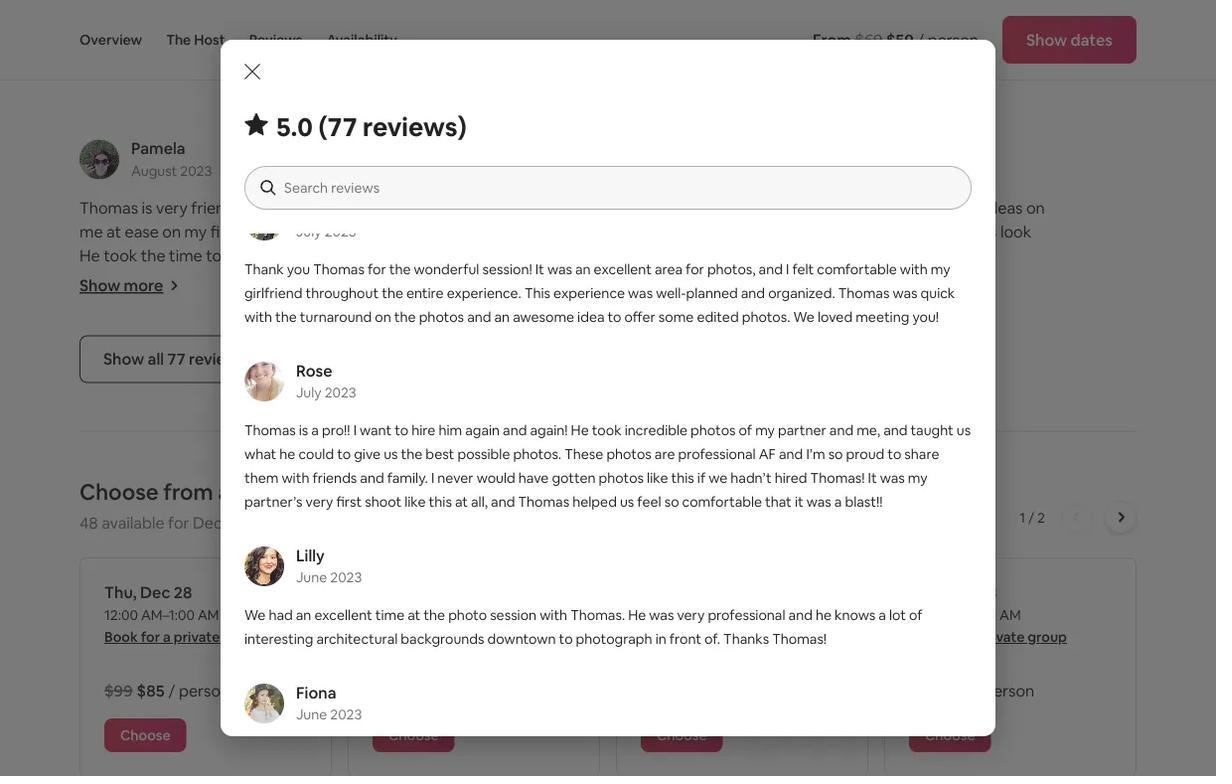 Task type: locate. For each thing, give the bounding box(es) containing it.
person down thu, dec 28 3:00 am–4:00 am book for a private group
[[984, 680, 1035, 700]]

his
[[203, 269, 223, 290]]

dates inside choose from available dates 48 available for dec 28 – 29
[[312, 478, 370, 506]]

is up the lighting
[[678, 198, 689, 218]]

3 book from the left
[[641, 628, 674, 646]]

on inside thomas is very  friendly and experienced and he really put me at ease on my first photo shoot. i just moved to austin. he took the time to show me some of the photos as we went, always did his best to get me at my best angles and power poses, and was kind enough to tell me about great places to eat and live in austin. i am really happy i booked this experience and highly recommend it :-)
[[162, 222, 181, 242]]

feel inside thomas is extremely friendly and naturally makes you feel at ease. he has a natural eye for composure and has tons of tactics to make you not look stiff and awkward.
[[586, 123, 610, 141]]

book inside 1:00 am–2:00 am book for a private group
[[373, 628, 406, 646]]

1 vertical spatial backgrounds
[[401, 630, 484, 648]]

1 horizontal spatial person
[[928, 29, 979, 50]]

$85
[[137, 680, 165, 700]]

he
[[900, 73, 921, 93], [868, 97, 888, 117], [666, 123, 684, 141], [723, 144, 744, 165], [804, 198, 824, 218], [79, 246, 100, 266], [571, 421, 589, 439], [628, 606, 646, 624]]

2 horizontal spatial photos.
[[742, 308, 790, 326]]

2 horizontal spatial dec
[[945, 581, 975, 602]]

in left front
[[655, 630, 666, 648]]

got
[[698, 97, 724, 117]]

you
[[560, 123, 583, 141], [394, 147, 417, 165], [287, 260, 310, 278]]

group inside 1:00 am–2:00 am book for a private group
[[491, 628, 531, 646]]

it
[[453, 1, 463, 22], [778, 246, 788, 266], [366, 341, 376, 361], [795, 493, 804, 511]]

0 horizontal spatial make
[[356, 147, 391, 165]]

am right am–1:00
[[198, 606, 219, 624]]

0 vertical spatial it
[[535, 260, 544, 278]]

1 horizontal spatial we
[[793, 308, 815, 326]]

1 july from the top
[[296, 223, 322, 240]]

0 vertical spatial makes
[[402, 1, 449, 22]]

1 horizontal spatial this
[[525, 284, 551, 302]]

we right if on the right of page
[[709, 469, 728, 487]]

am up eyes
[[721, 49, 744, 69]]

feel up awkward.
[[586, 123, 610, 141]]

2023 for rose
[[325, 384, 356, 401]]

excellent inside thank you thomas for the wonderful session! it was an excellent area for photos, and i felt comfortable with my girlfriend throughout the entire experience. this experience was well-planned and organized. thomas was quick with the turnaround on the photos and an awesome idea to offer some edited photos. we loved meeting you!
[[594, 260, 652, 278]]

0 horizontal spatial this
[[79, 1, 109, 22]]

photos. left 11/10
[[399, 25, 454, 45]]

thu, dec 28 3:00 am–4:00 am book for a private group
[[909, 581, 1067, 646]]

1 vertical spatial dates
[[312, 478, 370, 506]]

$69
[[855, 29, 883, 50]]

again inside thomas is a pro!! i want to hire him again and again! he took incredible photos of my partner and me, and taught us what he could to give us the best possible photos. these photos are professional af and i'm so proud to share them with friends and family. i never would have gotten photos like this if we hadn't hired thomas! it was my partner's very first shoot like this at all, and thomas helped us feel so comfortable that it was a blast!!
[[465, 421, 500, 439]]

throughout
[[306, 284, 379, 302]]

private down am–1:00
[[174, 628, 220, 646]]

around
[[793, 168, 845, 188]]

my down since
[[689, 73, 711, 93]]

get up enough
[[282, 269, 307, 290]]

0 horizontal spatial we
[[459, 246, 481, 266]]

0 horizontal spatial recommend
[[127, 49, 217, 69]]

to left eat
[[130, 317, 146, 338]]

thomas up ease
[[79, 198, 138, 218]]

private
[[174, 628, 220, 646], [442, 628, 488, 646], [710, 628, 756, 646], [979, 628, 1025, 646]]

thu, inside thu, dec 28 12:00 am–1:00 am book for a private group
[[104, 581, 137, 602]]

1 group from the left
[[223, 628, 262, 646]]

reviews
[[249, 31, 302, 49]]

put
[[471, 198, 496, 218]]

with inside thomas is really amazing. he has some really good ideas on using lighting and backgrounds to make your photos look great! i'd definitely do it again with him.
[[834, 246, 866, 266]]

1 vertical spatial so
[[828, 445, 843, 463]]

0 vertical spatial this
[[79, 341, 106, 361]]

0 vertical spatial get
[[783, 73, 808, 93]]

thu, for thu, dec 28 3:00 am–4:00 am book for a private group
[[909, 581, 942, 602]]

of up earth!
[[945, 120, 960, 141]]

book for a private group link down am–1:00
[[104, 628, 262, 646]]

to right link
[[1012, 168, 1028, 188]]

he inside thomas is extremely friendly and naturally makes you feel at ease. he has a natural eye for composure and has tons of tactics to make you not look stiff and awkward.
[[666, 123, 684, 141]]

has down offered
[[920, 123, 942, 141]]

private inside 2:00 am–3:00 am book for a private group
[[710, 628, 756, 646]]

to left help
[[897, 25, 913, 45]]

0 horizontal spatial first
[[210, 222, 240, 242]]

from
[[813, 29, 851, 50]]

i right since
[[713, 49, 717, 69]]

him.
[[869, 246, 900, 266]]

of inside thomas is a pro!! i want to hire him again and again! he took incredible photos of my partner and me, and taught us what he could to give us the best possible photos. these photos are professional af and i'm so proud to share them with friends and family. i never would have gotten photos like this if we hadn't hired thomas! it was my partner's very first shoot like this at all, and thomas helped us feel so comfortable that it was a blast!!
[[739, 421, 752, 439]]

gave
[[647, 120, 682, 141]]

very up ease
[[156, 198, 188, 218]]

girlfriend
[[244, 284, 302, 302]]

2 july from the top
[[296, 384, 322, 401]]

possible
[[457, 445, 510, 463]]

0 vertical spatial all
[[728, 97, 743, 117]]

1 vertical spatial ideas
[[985, 198, 1023, 218]]

1 august from the left
[[131, 162, 177, 180]]

show for show more
[[79, 275, 120, 296]]

dec for thu, dec 28 3:00 am–4:00 am book for a private group
[[945, 581, 975, 602]]

took up these
[[592, 421, 622, 439]]

2 group from the left
[[491, 628, 531, 646]]

0 horizontal spatial all
[[148, 349, 164, 369]]

it inside thank you thomas for the wonderful session! it was an excellent area for photos, and i felt comfortable with my girlfriend throughout the entire experience. this experience was well-planned and organized. thomas was quick with the turnaround on the photos and an awesome idea to offer some edited photos. we loved meeting you!
[[535, 260, 544, 278]]

0 vertical spatial am
[[721, 49, 744, 69]]

thomas up beyond
[[837, 1, 895, 22]]

friendly for very
[[191, 198, 247, 218]]

this was my first photoshoot!! thomas is so patient, kind, and skilled he went above and beyond to help me chill my nerves, since i am kinda known to be an awkward poser and close my eyes and get shy on cam. he was very motivating got all the right angles. he offered good tips and gave me cool ideas for clothing and  best of all did not feel rush at all. he was on time too, down to earth! highly recommend. quick turn around on photos and the link to view is a  professional secure sight! he touches up 5 for free, per request!
[[616, 1, 1045, 236]]

1 horizontal spatial time
[[375, 606, 405, 624]]

felt
[[792, 260, 814, 278]]

lilly image
[[244, 547, 284, 586]]

thomas!
[[810, 469, 865, 487], [772, 630, 827, 648]]

1 horizontal spatial first
[[336, 493, 362, 511]]

was
[[113, 1, 141, 22], [649, 1, 678, 22], [924, 73, 953, 93], [747, 144, 775, 165], [547, 260, 572, 278], [628, 284, 653, 302], [893, 284, 918, 302], [211, 293, 240, 314], [880, 469, 905, 487], [807, 493, 831, 511], [649, 606, 674, 624]]

you down reviews)
[[394, 147, 417, 165]]

an right be
[[884, 49, 902, 69]]

thu,
[[104, 581, 137, 602], [909, 581, 942, 602]]

0 vertical spatial some
[[856, 198, 897, 218]]

ideas down right
[[748, 120, 786, 141]]

july for rose
[[296, 384, 322, 401]]

pamela image
[[79, 140, 119, 180]]

enough
[[278, 293, 333, 314]]

professional up thanks
[[708, 606, 785, 624]]

a left lot
[[879, 606, 886, 624]]

a up request!
[[668, 192, 676, 212]]

best inside this was my first photoshoot!! thomas is so patient, kind, and skilled he went above and beyond to help me chill my nerves, since i am kinda known to be an awkward poser and close my eyes and get shy on cam. he was very motivating got all the right angles. he offered good tips and gave me cool ideas for clothing and  best of all did not feel rush at all. he was on time too, down to earth! highly recommend. quick turn around on photos and the link to view is a  professional secure sight! he touches up 5 for free, per request!
[[908, 120, 941, 141]]

look left the the
[[99, 25, 130, 45]]

dec down from
[[193, 513, 222, 533]]

thu, up the 12:00
[[104, 581, 137, 602]]

1 horizontal spatial not
[[1009, 120, 1034, 141]]

3 group from the left
[[759, 628, 799, 646]]

for down am–4:00
[[946, 628, 965, 646]]

3 am from the left
[[731, 606, 752, 624]]

1 horizontal spatial experience
[[242, 1, 324, 22]]

is up could
[[299, 421, 308, 439]]

he up offered
[[900, 73, 921, 93]]

1 horizontal spatial all
[[728, 97, 743, 117]]

the inside thomas is a pro!! i want to hire him again and again! he took incredible photos of my partner and me, and taught us what he could to give us the best possible photos. these photos are professional af and i'm so proud to share them with friends and family. i never would have gotten photos like this if we hadn't hired thomas! it was my partner's very first shoot like this at all, and thomas helped us feel so comfortable that it was a blast!!
[[401, 445, 423, 463]]

available up 29
[[218, 478, 308, 506]]

28 up am–4:00
[[979, 581, 997, 602]]

availability button
[[326, 0, 397, 79]]

us right helped
[[620, 493, 634, 511]]

0 horizontal spatial would
[[79, 49, 124, 69]]

first inside thomas is a pro!! i want to hire him again and again! he took incredible photos of my partner and me, and taught us what he could to give us the best possible photos. these photos are professional af and i'm so proud to share them with friends and family. i never would have gotten photos like this if we hadn't hired thomas! it was my partner's very first shoot like this at all, and thomas helped us feel so comfortable that it was a blast!!
[[336, 493, 362, 511]]

thomas! inside thomas is a pro!! i want to hire him again and again! he took incredible photos of my partner and me, and taught us what he could to give us the best possible photos. these photos are professional af and i'm so proud to share them with friends and family. i never would have gotten photos like this if we hadn't hired thomas! it was my partner's very first shoot like this at all, and thomas helped us feel so comfortable that it was a blast!!
[[810, 469, 865, 487]]

photos inside this was my first photoshoot!! thomas is so patient, kind, and skilled he went above and beyond to help me chill my nerves, since i am kinda known to be an awkward poser and close my eyes and get shy on cam. he was very motivating got all the right angles. he offered good tips and gave me cool ideas for clothing and  best of all did not feel rush at all. he was on time too, down to earth! highly recommend. quick turn around on photos and the link to view is a  professional secure sight! he touches up 5 for free, per request!
[[870, 168, 922, 188]]

front
[[670, 630, 702, 648]]

not
[[1009, 120, 1034, 141], [420, 147, 442, 165]]

2 august from the left
[[668, 162, 714, 180]]

thank
[[244, 260, 284, 278]]

yichu (hill) image
[[616, 140, 656, 180]]

$99
[[104, 680, 133, 700]]

view
[[616, 192, 650, 212]]

2 horizontal spatial first
[[707, 1, 736, 22]]

i
[[713, 49, 717, 69], [340, 222, 344, 242], [786, 260, 789, 278], [305, 317, 309, 338], [430, 317, 434, 338], [353, 421, 357, 439], [431, 469, 434, 487]]

0 horizontal spatial has
[[687, 123, 709, 141]]

2 vertical spatial some
[[659, 308, 694, 326]]

i inside this was my first photoshoot!! thomas is so patient, kind, and skilled he went above and beyond to help me chill my nerves, since i am kinda known to be an awkward poser and close my eyes and get shy on cam. he was very motivating got all the right angles. he offered good tips and gave me cool ideas for clothing and  best of all did not feel rush at all. he was on time too, down to earth! highly recommend. quick turn around on photos and the link to view is a  professional secure sight! he touches up 5 for free, per request!
[[713, 49, 717, 69]]

chill
[[978, 25, 1006, 45]]

private inside thu, dec 28 3:00 am–4:00 am book for a private group
[[979, 628, 1025, 646]]

1 horizontal spatial ideas
[[985, 198, 1023, 218]]

lot
[[889, 606, 906, 624]]

did inside this was my first photoshoot!! thomas is so patient, kind, and skilled he went above and beyond to help me chill my nerves, since i am kinda known to be an awkward poser and close my eyes and get shy on cam. he was very motivating got all the right angles. he offered good tips and gave me cool ideas for clothing and  best of all did not feel rush at all. he was on time too, down to earth! highly recommend. quick turn around on photos and the link to view is a  professional secure sight! he touches up 5 for free, per request!
[[983, 120, 1006, 141]]

0 vertical spatial professional
[[680, 192, 768, 212]]

2 book for a private group link from the left
[[373, 628, 531, 646]]

on right shy
[[840, 73, 858, 93]]

1 thu, from the left
[[104, 581, 137, 602]]

2 thu, from the left
[[909, 581, 942, 602]]

2 vertical spatial experience
[[109, 341, 191, 361]]

session!
[[482, 260, 532, 278]]

is for thomas is very  friendly and experienced and he really put me at ease on my first photo shoot. i just moved to austin. he took the time to show me some of the photos as we went, always did his best to get me at my best angles and power poses, and was kind enough to tell me about great places to eat and live in austin. i am really happy i booked this experience and highly recommend it :-)
[[142, 198, 153, 218]]

book inside 2:00 am–3:00 am book for a private group
[[641, 628, 674, 646]]

2023 inside rose july 2023
[[325, 384, 356, 401]]

a down am–4:00
[[968, 628, 976, 646]]

1 vertical spatial photos.
[[742, 308, 790, 326]]

this up nerves,
[[616, 1, 646, 22]]

he right sight!
[[867, 192, 886, 212]]

it down 'proud'
[[868, 469, 877, 487]]

for inside thu, dec 28 12:00 am–1:00 am book for a private group
[[141, 628, 160, 646]]

for inside thomas is extremely friendly and naturally makes you feel at ease. he has a natural eye for composure and has tons of tactics to make you not look stiff and awkward.
[[795, 123, 814, 141]]

/ right $85
[[169, 680, 175, 700]]

0 horizontal spatial am
[[313, 317, 335, 338]]

request!
[[645, 216, 705, 236]]

experience.
[[447, 284, 521, 302]]

1 horizontal spatial austin.
[[451, 222, 501, 242]]

0 horizontal spatial dec
[[140, 581, 170, 602]]

took inside thomas is very  friendly and experienced and he really put me at ease on my first photo shoot. i just moved to austin. he took the time to show me some of the photos as we went, always did his best to get me at my best angles and power poses, and was kind enough to tell me about great places to eat and live in austin. i am really happy i booked this experience and highly recommend it :-)
[[103, 246, 137, 266]]

fiona image
[[244, 684, 284, 723]]

an down experience.
[[494, 308, 510, 326]]

is inside thomas is very  friendly and experienced and he really put me at ease on my first photo shoot. i just moved to austin. he took the time to show me some of the photos as we went, always did his best to get me at my best angles and power poses, and was kind enough to tell me about great places to eat and live in austin. i am really happy i booked this experience and highly recommend it :-)
[[142, 198, 153, 218]]

an
[[145, 1, 162, 22], [884, 49, 902, 69], [575, 260, 591, 278], [494, 308, 510, 326], [296, 606, 311, 624]]

with down girlfriend
[[244, 308, 272, 326]]

would inside this was an amazing experience :) thomas makes it easy to look good and feel good while taking the photos. 11/10 would recommend
[[79, 49, 124, 69]]

has down around at the top right
[[828, 198, 853, 218]]

2023 down "pamela"
[[180, 162, 212, 180]]

am
[[198, 606, 219, 624], [460, 606, 482, 624], [731, 606, 752, 624], [1000, 606, 1021, 624]]

did up highly
[[983, 120, 1006, 141]]

0 horizontal spatial look
[[99, 25, 130, 45]]

aleck image
[[244, 201, 284, 240]]

1 horizontal spatial it
[[868, 469, 877, 487]]

1 horizontal spatial dec
[[193, 513, 222, 533]]

3 private from the left
[[710, 628, 756, 646]]

is
[[899, 1, 910, 22], [299, 123, 308, 141], [653, 192, 664, 212], [142, 198, 153, 218], [678, 198, 689, 218], [299, 421, 308, 439]]

list
[[72, 0, 1145, 361]]

of inside thomas is very  friendly and experienced and he really put me at ease on my first photo shoot. i just moved to austin. he took the time to show me some of the photos as we went, always did his best to get me at my best angles and power poses, and was kind enough to tell me about great places to eat and live in austin. i am really happy i booked this experience and highly recommend it :-)
[[338, 246, 353, 266]]

thomas inside thomas is extremely friendly and naturally makes you feel at ease. he has a natural eye for composure and has tons of tactics to make you not look stiff and awkward.
[[244, 123, 296, 141]]

i'd
[[663, 246, 679, 266]]

very inside we had an excellent time at the photo session with thomas. he was very professional and he knows a lot of interesting architectural backgrounds  downtown to photograph in front of. thanks thomas!
[[677, 606, 705, 624]]

at left all.
[[682, 144, 697, 165]]

1 horizontal spatial make
[[866, 222, 906, 242]]

july inside aleck july 2023
[[296, 223, 322, 240]]

if
[[697, 469, 706, 487]]

kind,
[[994, 1, 1028, 22]]

thomas up what
[[244, 421, 296, 439]]

0 horizontal spatial took
[[103, 246, 137, 266]]

architectural
[[316, 630, 398, 648]]

1 vertical spatial in
[[655, 630, 666, 648]]

2 private from the left
[[442, 628, 488, 646]]

time inside thomas is very  friendly and experienced and he really put me at ease on my first photo shoot. i just moved to austin. he took the time to show me some of the photos as we went, always did his best to get me at my best angles and power poses, and was kind enough to tell me about great places to eat and live in austin. i am really happy i booked this experience and highly recommend it :-)
[[169, 246, 202, 266]]

did
[[983, 120, 1006, 141], [176, 269, 199, 290]]

1 vertical spatial you
[[394, 147, 417, 165]]

shoot.
[[291, 222, 336, 242]]

1 horizontal spatial has
[[828, 198, 853, 218]]

at inside this was my first photoshoot!! thomas is so patient, kind, and skilled he went above and beyond to help me chill my nerves, since i am kinda known to be an awkward poser and close my eyes and get shy on cam. he was very motivating got all the right angles. he offered good tips and gave me cool ideas for clothing and  best of all did not feel rush at all. he was on time too, down to earth! highly recommend. quick turn around on photos and the link to view is a  professional secure sight! he touches up 5 for free, per request!
[[682, 144, 697, 165]]

1 vertical spatial photo
[[448, 606, 487, 624]]

rose image
[[244, 362, 284, 401]]

is inside thomas is extremely friendly and naturally makes you feel at ease. he has a natural eye for composure and has tons of tactics to make you not look stiff and awkward.
[[299, 123, 308, 141]]

he up photograph
[[628, 606, 646, 624]]

2 horizontal spatial some
[[856, 198, 897, 218]]

Search reviews, Press 'Enter' to search text field
[[284, 178, 952, 198]]

august
[[131, 162, 177, 180], [668, 162, 714, 180]]

1 horizontal spatial photos.
[[513, 445, 562, 463]]

we had an excellent time at the photo session with thomas. he was very professional and he knows a lot of interesting architectural backgrounds  downtown to photograph in front of. thanks thomas!
[[244, 606, 923, 648]]

backgrounds inside thomas is really amazing. he has some really good ideas on using lighting and backgrounds to make your photos look great! i'd definitely do it again with him.
[[747, 222, 843, 242]]

0 horizontal spatial you
[[287, 260, 310, 278]]

2 june from the top
[[296, 706, 327, 723]]

an inside this was an amazing experience :) thomas makes it easy to look good and feel good while taking the photos. 11/10 would recommend
[[145, 1, 162, 22]]

fiona image
[[244, 684, 284, 723]]

person
[[928, 29, 979, 50], [179, 680, 230, 700], [984, 680, 1035, 700]]

like down are
[[647, 469, 668, 487]]

0 vertical spatial excellent
[[594, 260, 652, 278]]

help
[[916, 25, 948, 45]]

yichu (hill) image
[[616, 140, 656, 180]]

0 horizontal spatial austin.
[[252, 317, 302, 338]]

1 vertical spatial comfortable
[[682, 493, 762, 511]]

composure
[[817, 123, 890, 141]]

1 june from the top
[[296, 568, 327, 586]]

0 horizontal spatial we
[[244, 606, 266, 624]]

1 vertical spatial some
[[294, 246, 334, 266]]

1 horizontal spatial makes
[[515, 123, 557, 141]]

for down right
[[790, 120, 811, 141]]

1 vertical spatial june
[[296, 706, 327, 723]]

0 vertical spatial make
[[356, 147, 391, 165]]

–
[[248, 513, 256, 533]]

1 vertical spatial again
[[465, 421, 500, 439]]

june inside lilly june 2023
[[296, 568, 327, 586]]

0 vertical spatial june
[[296, 568, 327, 586]]

0 horizontal spatial dates
[[312, 478, 370, 506]]

it right session!
[[535, 260, 544, 278]]

0 vertical spatial not
[[1009, 120, 1034, 141]]

0 horizontal spatial like
[[405, 493, 426, 511]]

available down 'choose'
[[101, 513, 165, 533]]

time
[[801, 144, 834, 165], [169, 246, 202, 266], [375, 606, 405, 624]]

2 vertical spatial photos.
[[513, 445, 562, 463]]

on inside thank you thomas for the wonderful session! it was an excellent area for photos, and i felt comfortable with my girlfriend throughout the entire experience. this experience was well-planned and organized. thomas was quick with the turnaround on the photos and an awesome idea to offer some edited photos. we loved meeting you!
[[375, 308, 391, 326]]

overview
[[79, 31, 142, 49]]

2 am from the left
[[460, 606, 482, 624]]

0 vertical spatial like
[[647, 469, 668, 487]]

thomas inside this was an amazing experience :) thomas makes it easy to look good and feel good while taking the photos. 11/10 would recommend
[[340, 1, 398, 22]]

feel inside this was an amazing experience :) thomas makes it easy to look good and feel good while taking the photos. 11/10 would recommend
[[207, 25, 234, 45]]

taking
[[322, 25, 367, 45]]

get inside thomas is very  friendly and experienced and he really put me at ease on my first photo shoot. i just moved to austin. he took the time to show me some of the photos as we went, always did his best to get me at my best angles and power poses, and was kind enough to tell me about great places to eat and live in austin. i am really happy i booked this experience and highly recommend it :-)
[[282, 269, 307, 290]]

0 horizontal spatial us
[[384, 445, 398, 463]]

meeting
[[856, 308, 910, 326]]

was up front
[[649, 606, 674, 624]]

book down 3:00
[[909, 628, 943, 646]]

moved
[[377, 222, 428, 242]]

at up turnaround on the top left of page
[[337, 269, 352, 290]]

1 horizontal spatial like
[[647, 469, 668, 487]]

since
[[672, 49, 710, 69]]

an right had
[[296, 606, 311, 624]]

entire
[[406, 284, 444, 302]]

to down sight!
[[846, 222, 862, 242]]

private inside 1:00 am–2:00 am book for a private group
[[442, 628, 488, 646]]

0 horizontal spatial in
[[236, 317, 248, 338]]

june for lilly
[[296, 568, 327, 586]]

0 vertical spatial comfortable
[[817, 260, 897, 278]]

i right pro!!
[[353, 421, 357, 439]]

did left his
[[176, 269, 199, 290]]

the inside we had an excellent time at the photo session with thomas. he was very professional and he knows a lot of interesting architectural backgrounds  downtown to photograph in front of. thanks thomas!
[[424, 606, 445, 624]]

really up the lighting
[[693, 198, 731, 218]]

so
[[913, 1, 930, 22], [828, 445, 843, 463], [664, 493, 679, 511]]

4 am from the left
[[1000, 606, 1021, 624]]

up
[[952, 192, 970, 212]]

backgrounds inside we had an excellent time at the photo session with thomas. he was very professional and he knows a lot of interesting architectural backgrounds  downtown to photograph in front of. thanks thomas!
[[401, 630, 484, 648]]

1 am from the left
[[198, 606, 219, 624]]

/ right 1
[[1029, 508, 1034, 526]]

1 vertical spatial professional
[[678, 445, 756, 463]]

this for and
[[616, 1, 646, 22]]

feel down amazing in the left of the page
[[207, 25, 234, 45]]

2023 up architectural
[[330, 568, 362, 586]]

gehrig image
[[244, 64, 284, 103], [244, 64, 284, 103]]

look down 'free,'
[[1000, 222, 1032, 242]]

5.0 (77 reviews)
[[276, 110, 467, 144]]

show up "places"
[[79, 275, 120, 296]]

/ person
[[973, 680, 1035, 700]]

0 vertical spatial ideas
[[748, 120, 786, 141]]

1 vertical spatial like
[[405, 493, 426, 511]]

1 horizontal spatial available
[[218, 478, 308, 506]]

feel inside thomas is a pro!! i want to hire him again and again! he took incredible photos of my partner and me, and taught us what he could to give us the best possible photos. these photos are professional af and i'm so proud to share them with friends and family. i never would have gotten photos like this if we hadn't hired thomas! it was my partner's very first shoot like this at all, and thomas helped us feel so comfortable that it was a blast!!
[[637, 493, 661, 511]]

best
[[908, 120, 941, 141], [226, 269, 259, 290], [382, 269, 415, 290], [426, 445, 454, 463]]

1 book from the left
[[104, 628, 138, 646]]

1 vertical spatial friendly
[[191, 198, 247, 218]]

we down 'organized.'
[[793, 308, 815, 326]]

like
[[647, 469, 668, 487], [405, 493, 426, 511]]

at inside thomas is extremely friendly and naturally makes you feel at ease. he has a natural eye for composure and has tons of tactics to make you not look stiff and awkward.
[[613, 123, 626, 141]]

it inside this was an amazing experience :) thomas makes it easy to look good and feel good while taking the photos. 11/10 would recommend
[[453, 1, 463, 22]]

1 private from the left
[[174, 628, 220, 646]]

to inside we had an excellent time at the photo session with thomas. he was very professional and he knows a lot of interesting architectural backgrounds  downtown to photograph in front of. thanks thomas!
[[559, 630, 573, 648]]

again up 'organized.'
[[791, 246, 831, 266]]

them
[[244, 469, 279, 487]]

0 vertical spatial we
[[459, 246, 481, 266]]

did inside thomas is very  friendly and experienced and he really put me at ease on my first photo shoot. i just moved to austin. he took the time to show me some of the photos as we went, always did his best to get me at my best angles and power poses, and was kind enough to tell me about great places to eat and live in austin. i am really happy i booked this experience and highly recommend it :-)
[[176, 269, 199, 290]]

he up these
[[571, 421, 589, 439]]

2 book from the left
[[373, 628, 406, 646]]

was up 'live'
[[211, 293, 240, 314]]

was up the "turn"
[[747, 144, 775, 165]]

rose image
[[244, 362, 284, 401]]

show for show all 77 reviews
[[103, 349, 144, 369]]

0 vertical spatial time
[[801, 144, 834, 165]]

overview button
[[79, 0, 142, 79]]

ideas right 5
[[985, 198, 1023, 218]]

a up all.
[[712, 123, 719, 141]]

am inside 2:00 am–3:00 am book for a private group
[[731, 606, 752, 624]]

for down from
[[168, 513, 189, 533]]

a inside we had an excellent time at the photo session with thomas. he was very professional and he knows a lot of interesting architectural backgrounds  downtown to photograph in front of. thanks thomas!
[[879, 606, 886, 624]]

1 horizontal spatial comfortable
[[817, 260, 897, 278]]

we inside thomas is a pro!! i want to hire him again and again! he took incredible photos of my partner and me, and taught us what he could to give us the best possible photos. these photos are professional af and i'm so proud to share them with friends and family. i never would have gotten photos like this if we hadn't hired thomas! it was my partner's very first shoot like this at all, and thomas helped us feel so comfortable that it was a blast!!
[[709, 469, 728, 487]]

very down friends
[[306, 493, 333, 511]]

fiona
[[296, 682, 336, 703]]

would down possible
[[477, 469, 515, 487]]

to inside thomas is really amazing. he has some really good ideas on using lighting and backgrounds to make your photos look great! i'd definitely do it again with him.
[[846, 222, 862, 242]]

host
[[194, 31, 225, 49]]

friendly up show at the left of the page
[[191, 198, 247, 218]]

definitely
[[683, 246, 751, 266]]

with inside we had an excellent time at the photo session with thomas. he was very professional and he knows a lot of interesting architectural backgrounds  downtown to photograph in front of. thanks thomas!
[[540, 606, 568, 624]]

0 horizontal spatial available
[[101, 513, 165, 533]]

to left the the
[[79, 25, 95, 45]]

is inside thomas is a pro!! i want to hire him again and again! he took incredible photos of my partner and me, and taught us what he could to give us the best possible photos. these photos are professional af and i'm so proud to share them with friends and family. i never would have gotten photos like this if we hadn't hired thomas! it was my partner's very first shoot like this at all, and thomas helped us feel so comfortable that it was a blast!!
[[299, 421, 308, 439]]

4 book from the left
[[909, 628, 943, 646]]

2023 inside aleck july 2023
[[325, 223, 356, 240]]

1 horizontal spatial did
[[983, 120, 1006, 141]]

the right taking
[[371, 25, 396, 45]]

0 horizontal spatial photo
[[243, 222, 287, 242]]

a inside thu, dec 28 12:00 am–1:00 am book for a private group
[[163, 628, 171, 646]]

thu, inside thu, dec 28 3:00 am–4:00 am book for a private group
[[909, 581, 942, 602]]

dec for thu, dec 28 12:00 am–1:00 am book for a private group
[[140, 581, 170, 602]]

2 horizontal spatial 28
[[979, 581, 997, 602]]

0 horizontal spatial not
[[420, 147, 442, 165]]

5
[[974, 192, 983, 212]]

dec inside thu, dec 28 3:00 am–4:00 am book for a private group
[[945, 581, 975, 602]]

the right 1:00
[[424, 606, 445, 624]]

first inside thomas is very  friendly and experienced and he really put me at ease on my first photo shoot. i just moved to austin. he took the time to show me some of the photos as we went, always did his best to get me at my best angles and power poses, and was kind enough to tell me about great places to eat and live in austin. i am really happy i booked this experience and highly recommend it :-)
[[210, 222, 240, 242]]

am right am–2:00
[[460, 606, 482, 624]]

some inside thomas is very  friendly and experienced and he really put me at ease on my first photo shoot. i just moved to austin. he took the time to show me some of the photos as we went, always did his best to get me at my best angles and power poses, and was kind enough to tell me about great places to eat and live in austin. i am really happy i booked this experience and highly recommend it :-)
[[294, 246, 334, 266]]

have
[[518, 469, 549, 487]]

2023 inside fiona june 2023
[[330, 706, 362, 723]]

4 group from the left
[[1028, 628, 1067, 646]]

photos. down 'organized.'
[[742, 308, 790, 326]]

2023 for fiona
[[330, 706, 362, 723]]

0 horizontal spatial excellent
[[314, 606, 372, 624]]

thomas
[[340, 1, 398, 22], [837, 1, 895, 22], [244, 123, 296, 141], [79, 198, 138, 218], [616, 198, 675, 218], [313, 260, 365, 278], [838, 284, 890, 302], [244, 421, 296, 439], [518, 493, 569, 511]]

experience down eat
[[109, 341, 191, 361]]

thomas is a pro!! i want to hire him again and again! he took incredible photos of my partner and me, and taught us what he could to give us the best possible photos. these photos are professional af and i'm so proud to share them with friends and family. i never would have gotten photos like this if we hadn't hired thomas! it was my partner's very first shoot like this at all, and thomas helped us feel so comfortable that it was a blast!!
[[244, 421, 971, 511]]

0 vertical spatial first
[[707, 1, 736, 22]]

is inside thomas is really amazing. he has some really good ideas on using lighting and backgrounds to make your photos look great! i'd definitely do it again with him.
[[678, 198, 689, 218]]

am–3:00
[[672, 606, 728, 624]]

a inside thu, dec 28 3:00 am–4:00 am book for a private group
[[968, 628, 976, 646]]

ideas inside this was my first photoshoot!! thomas is so patient, kind, and skilled he went above and beyond to help me chill my nerves, since i am kinda known to be an awkward poser and close my eyes and get shy on cam. he was very motivating got all the right angles. he offered good tips and gave me cool ideas for clothing and  best of all did not feel rush at all. he was on time too, down to earth! highly recommend. quick turn around on photos and the link to view is a  professional secure sight! he touches up 5 for free, per request!
[[748, 120, 786, 141]]

group up / person
[[1028, 628, 1067, 646]]

dec up am–4:00
[[945, 581, 975, 602]]

show dates
[[1026, 29, 1113, 50]]

0 vertical spatial friendly
[[379, 123, 427, 141]]

1 horizontal spatial am
[[721, 49, 744, 69]]

an inside we had an excellent time at the photo session with thomas. he was very professional and he knows a lot of interesting architectural backgrounds  downtown to photograph in front of. thanks thomas!
[[296, 606, 311, 624]]

0 vertical spatial july
[[296, 223, 322, 240]]

free,
[[1011, 192, 1045, 212]]

1 vertical spatial make
[[866, 222, 906, 242]]

thomas up tons
[[244, 123, 296, 141]]

for down am–2:00
[[409, 628, 428, 646]]

2 horizontal spatial us
[[957, 421, 971, 439]]

1 vertical spatial us
[[384, 445, 398, 463]]

make inside thomas is extremely friendly and naturally makes you feel at ease. he has a natural eye for composure and has tons of tactics to make you not look stiff and awkward.
[[356, 147, 391, 165]]

has inside thomas is really amazing. he has some really good ideas on using lighting and backgrounds to make your photos look great! i'd definitely do it again with him.
[[828, 198, 853, 218]]

do
[[755, 246, 774, 266]]

0 vertical spatial we
[[793, 308, 815, 326]]

4 private from the left
[[979, 628, 1025, 646]]

1 vertical spatial get
[[282, 269, 307, 290]]

show for show dates
[[1026, 29, 1067, 50]]

and inside we had an excellent time at the photo session with thomas. he was very professional and he knows a lot of interesting architectural backgrounds  downtown to photograph in front of. thanks thomas!
[[789, 606, 813, 624]]

am inside this was my first photoshoot!! thomas is so patient, kind, and skilled he went above and beyond to help me chill my nerves, since i am kinda known to be an awkward poser and close my eyes and get shy on cam. he was very motivating got all the right angles. he offered good tips and gave me cool ideas for clothing and  best of all did not feel rush at all. he was on time too, down to earth! highly recommend. quick turn around on photos and the link to view is a  professional secure sight! he touches up 5 for free, per request!
[[721, 49, 744, 69]]

0 vertical spatial you
[[560, 123, 583, 141]]

2 vertical spatial show
[[103, 349, 144, 369]]

28 for thu, dec 28 12:00 am–1:00 am book for a private group
[[174, 581, 192, 602]]

photos inside thank you thomas for the wonderful session! it was an excellent area for photos, and i felt comfortable with my girlfriend throughout the entire experience. this experience was well-planned and organized. thomas was quick with the turnaround on the photos and an awesome idea to offer some edited photos. we loved meeting you!
[[419, 308, 464, 326]]

1 vertical spatial took
[[592, 421, 622, 439]]

is for thomas is a pro!! i want to hire him again and again! he took incredible photos of my partner and me, and taught us what he could to give us the best possible photos. these photos are professional af and i'm so proud to share them with friends and family. i never would have gotten photos like this if we hadn't hired thomas! it was my partner's very first shoot like this at all, and thomas helped us feel so comfortable that it was a blast!!
[[299, 421, 308, 439]]

well-
[[656, 284, 686, 302]]

book inside thu, dec 28 3:00 am–4:00 am book for a private group
[[909, 628, 943, 646]]

photo inside we had an excellent time at the photo session with thomas. he was very professional and he knows a lot of interesting architectural backgrounds  downtown to photograph in front of. thanks thomas!
[[448, 606, 487, 624]]

0 vertical spatial dates
[[1071, 29, 1113, 50]]

2023 for aleck
[[325, 223, 356, 240]]

a inside 1:00 am–2:00 am book for a private group
[[431, 628, 439, 646]]

as
[[440, 246, 456, 266]]



Task type: vqa. For each thing, say whether or not it's contained in the screenshot.


Task type: describe. For each thing, give the bounding box(es) containing it.
tips
[[992, 97, 1019, 117]]

photos up helped
[[599, 469, 644, 487]]

was up the you!
[[893, 284, 918, 302]]

makes inside thomas is extremely friendly and naturally makes you feel at ease. he has a natural eye for composure and has tons of tactics to make you not look stiff and awkward.
[[515, 123, 557, 141]]

lilly
[[296, 545, 325, 565]]

:-
[[379, 341, 389, 361]]

11/10
[[458, 25, 494, 45]]

me up all.
[[686, 120, 709, 141]]

photos up if on the right of page
[[691, 421, 736, 439]]

and inside this was an amazing experience :) thomas makes it easy to look good and feel good while taking the photos. 11/10 would recommend
[[176, 25, 203, 45]]

2 vertical spatial us
[[620, 493, 634, 511]]

friendly for extremely
[[379, 123, 427, 141]]

show
[[225, 246, 264, 266]]

good inside this was my first photoshoot!! thomas is so patient, kind, and skilled he went above and beyond to help me chill my nerves, since i am kinda known to be an awkward poser and close my eyes and get shy on cam. he was very motivating got all the right angles. he offered good tips and gave me cool ideas for clothing and  best of all did not feel rush at all. he was on time too, down to earth! highly recommend. quick turn around on photos and the link to view is a  professional secure sight! he touches up 5 for free, per request!
[[949, 97, 988, 117]]

show more button
[[79, 275, 179, 296]]

nerves,
[[616, 49, 669, 69]]

at left ease
[[106, 222, 121, 242]]

1 book for a private group link from the left
[[104, 628, 262, 646]]

thomas inside this was my first photoshoot!! thomas is so patient, kind, and skilled he went above and beyond to help me chill my nerves, since i am kinda known to be an awkward poser and close my eyes and get shy on cam. he was very motivating got all the right angles. he offered good tips and gave me cool ideas for clothing and  best of all did not feel rush at all. he was on time too, down to earth! highly recommend. quick turn around on photos and the link to view is a  professional secure sight! he touches up 5 for free, per request!
[[837, 1, 895, 22]]

was inside this was an amazing experience :) thomas makes it easy to look good and feel good while taking the photos. 11/10 would recommend
[[113, 1, 141, 22]]

the host
[[166, 31, 225, 49]]

lilly image
[[244, 547, 284, 586]]

are
[[655, 445, 675, 463]]

with up the quick
[[900, 260, 928, 278]]

awkward.
[[531, 147, 591, 165]]

july for aleck
[[296, 223, 322, 240]]

me up enough
[[311, 269, 334, 290]]

poser
[[975, 49, 1017, 69]]

photos inside thomas is very  friendly and experienced and he really put me at ease on my first photo shoot. i just moved to austin. he took the time to show me some of the photos as we went, always did his best to get me at my best angles and power poses, and was kind enough to tell me about great places to eat and live in austin. i am really happy i booked this experience and highly recommend it :-)
[[385, 246, 437, 266]]

great!
[[616, 246, 659, 266]]

this inside thank you thomas for the wonderful session! it was an excellent area for photos, and i felt comfortable with my girlfriend throughout the entire experience. this experience was well-planned and organized. thomas was quick with the turnaround on the photos and an awesome idea to offer some edited photos. we loved meeting you!
[[525, 284, 551, 302]]

the up natural
[[747, 97, 771, 117]]

took inside thomas is a pro!! i want to hire him again and again! he took incredible photos of my partner and me, and taught us what he could to give us the best possible photos. these photos are professional af and i'm so proud to share them with friends and family. i never would have gotten photos like this if we hadn't hired thomas! it was my partner's very first shoot like this at all, and thomas helped us feel so comfortable that it was a blast!!
[[592, 421, 622, 439]]

really up your
[[900, 198, 939, 218]]

just
[[347, 222, 374, 242]]

1 horizontal spatial so
[[828, 445, 843, 463]]

friends
[[312, 469, 357, 487]]

was inside we had an excellent time at the photo session with thomas. he was very professional and he knows a lot of interesting architectural backgrounds  downtown to photograph in front of. thanks thomas!
[[649, 606, 674, 624]]

offered
[[892, 97, 946, 117]]

you!
[[913, 308, 939, 326]]

on down "eye"
[[779, 144, 798, 165]]

he inside thomas is very  friendly and experienced and he really put me at ease on my first photo shoot. i just moved to austin. he took the time to show me some of the photos as we went, always did his best to get me at my best angles and power poses, and was kind enough to tell me about great places to eat and live in austin. i am really happy i booked this experience and highly recommend it :-)
[[407, 198, 425, 218]]

helped
[[573, 493, 617, 511]]

is for thomas is extremely friendly and naturally makes you feel at ease. he has a natural eye for composure and has tons of tactics to make you not look stiff and awkward.
[[299, 123, 308, 141]]

your
[[909, 222, 942, 242]]

quick
[[921, 284, 955, 302]]

make inside thomas is really amazing. he has some really good ideas on using lighting and backgrounds to make your photos look great! i'd definitely do it again with him.
[[866, 222, 906, 242]]

professional inside thomas is a pro!! i want to hire him again and again! he took incredible photos of my partner and me, and taught us what he could to give us the best possible photos. these photos are professional af and i'm so proud to share them with friends and family. i never would have gotten photos like this if we hadn't hired thomas! it was my partner's very first shoot like this at all, and thomas helped us feel so comfortable that it was a blast!!
[[678, 445, 756, 463]]

am inside thomas is very  friendly and experienced and he really put me at ease on my first photo shoot. i just moved to austin. he took the time to show me some of the photos as we went, always did his best to get me at my best angles and power poses, and was kind enough to tell me about great places to eat and live in austin. i am really happy i booked this experience and highly recommend it :-)
[[313, 317, 335, 338]]

planned
[[686, 284, 738, 302]]

at inside thomas is a pro!! i want to hire him again and again! he took incredible photos of my partner and me, and taught us what he could to give us the best possible photos. these photos are professional af and i'm so proud to share them with friends and family. i never would have gotten photos like this if we hadn't hired thomas! it was my partner's very first shoot like this at all, and thomas helped us feel so comfortable that it was a blast!!
[[455, 493, 468, 511]]

want
[[360, 421, 392, 439]]

fiona june 2023
[[296, 682, 362, 723]]

reviews)
[[363, 110, 467, 144]]

the up entire
[[389, 260, 411, 278]]

is up $59
[[899, 1, 910, 22]]

/ down am–4:00
[[973, 680, 980, 700]]

at inside we had an excellent time at the photo session with thomas. he was very professional and he knows a lot of interesting architectural backgrounds  downtown to photograph in front of. thanks thomas!
[[408, 606, 421, 624]]

to left be
[[842, 49, 858, 69]]

very inside thomas is very  friendly and experienced and he really put me at ease on my first photo shoot. i just moved to austin. he took the time to show me some of the photos as we went, always did his best to get me at my best angles and power poses, and was kind enough to tell me about great places to eat and live in austin. i am really happy i booked this experience and highly recommend it :-)
[[156, 198, 188, 218]]

the up always at the top of page
[[141, 246, 166, 266]]

it inside thomas is very  friendly and experienced and he really put me at ease on my first photo shoot. i just moved to austin. he took the time to show me some of the photos as we went, always did his best to get me at my best angles and power poses, and was kind enough to tell me about great places to eat and live in austin. i am really happy i booked this experience and highly recommend it :-)
[[366, 341, 376, 361]]

i left just at the left top of page
[[340, 222, 344, 242]]

get inside this was my first photoshoot!! thomas is so patient, kind, and skilled he went above and beyond to help me chill my nerves, since i am kinda known to be an awkward poser and close my eyes and get shy on cam. he was very motivating got all the right angles. he offered good tips and gave me cool ideas for clothing and  best of all did not feel rush at all. he was on time too, down to earth! highly recommend. quick turn around on photos and the link to view is a  professional secure sight! he touches up 5 for free, per request!
[[783, 73, 808, 93]]

2 horizontal spatial person
[[984, 680, 1035, 700]]

good inside thomas is really amazing. he has some really good ideas on using lighting and backgrounds to make your photos look great! i'd definitely do it again with him.
[[942, 198, 981, 218]]

thomas up meeting
[[838, 284, 890, 302]]

0 vertical spatial austin.
[[451, 222, 501, 242]]

was down hired
[[807, 493, 831, 511]]

4 book for a private group link from the left
[[909, 628, 1067, 646]]

for inside thu, dec 28 3:00 am–4:00 am book for a private group
[[946, 628, 965, 646]]

was up awesome
[[547, 260, 572, 278]]

look inside thomas is really amazing. he has some really good ideas on using lighting and backgrounds to make your photos look great! i'd definitely do it again with him.
[[1000, 222, 1032, 242]]

again inside thomas is really amazing. he has some really good ideas on using lighting and backgrounds to make your photos look great! i'd definitely do it again with him.
[[791, 246, 831, 266]]

really down 'tell'
[[339, 317, 378, 338]]

2 horizontal spatial all
[[964, 120, 979, 141]]

knows
[[835, 606, 876, 624]]

2023 for pamela
[[180, 162, 212, 180]]

all.
[[700, 144, 720, 165]]

1 / 2
[[1020, 508, 1045, 526]]

experience inside this was an amazing experience :) thomas makes it easy to look good and feel good while taking the photos. 11/10 would recommend
[[242, 1, 324, 22]]

clothing
[[814, 120, 874, 141]]

me up went,
[[79, 222, 103, 242]]

comfortable inside thomas is a pro!! i want to hire him again and again! he took incredible photos of my partner and me, and taught us what he could to give us the best possible photos. these photos are professional af and i'm so proud to share them with friends and family. i never would have gotten photos like this if we hadn't hired thomas! it was my partner's very first shoot like this at all, and thomas helped us feel so comfortable that it was a blast!!
[[682, 493, 762, 511]]

the right 'tell'
[[382, 284, 403, 302]]

group inside 2:00 am–3:00 am book for a private group
[[759, 628, 799, 646]]

these
[[565, 445, 603, 463]]

1:00
[[373, 606, 398, 624]]

to left the give
[[337, 445, 351, 463]]

the down girlfriend
[[275, 308, 297, 326]]

power
[[79, 293, 126, 314]]

i inside thank you thomas for the wonderful session! it was an excellent area for photos, and i felt comfortable with my girlfriend throughout the entire experience. this experience was well-planned and organized. thomas was quick with the turnaround on the photos and an awesome idea to offer some edited photos. we loved meeting you!
[[786, 260, 789, 278]]

makes inside this was an amazing experience :) thomas makes it easy to look good and feel good while taking the photos. 11/10 would recommend
[[402, 1, 449, 22]]

pamela image
[[79, 140, 119, 180]]

link
[[984, 168, 1009, 188]]

give
[[354, 445, 381, 463]]

29
[[259, 513, 277, 533]]

loved
[[818, 308, 853, 326]]

be
[[862, 49, 881, 69]]

recommend inside thomas is very  friendly and experienced and he really put me at ease on my first photo shoot. i just moved to austin. he took the time to show me some of the photos as we went, always did his best to get me at my best angles and power poses, and was kind enough to tell me about great places to eat and live in austin. i am really happy i booked this experience and highly recommend it :-)
[[272, 341, 362, 361]]

was up offer
[[628, 284, 653, 302]]

taught
[[911, 421, 954, 439]]

time inside this was my first photoshoot!! thomas is so patient, kind, and skilled he went above and beyond to help me chill my nerves, since i am kinda known to be an awkward poser and close my eyes and get shy on cam. he was very motivating got all the right angles. he offered good tips and gave me cool ideas for clothing and  best of all did not feel rush at all. he was on time too, down to earth! highly recommend. quick turn around on photos and the link to view is a  professional secure sight! he touches up 5 for free, per request!
[[801, 144, 834, 165]]

natural
[[722, 123, 767, 141]]

me,
[[857, 421, 880, 439]]

1 horizontal spatial you
[[394, 147, 417, 165]]

was up skilled
[[649, 1, 678, 22]]

2023 for lilly
[[330, 568, 362, 586]]

always
[[124, 269, 172, 290]]

earth!
[[934, 144, 977, 165]]

he inside thomas is very  friendly and experienced and he really put me at ease on my first photo shoot. i just moved to austin. he took the time to show me some of the photos as we went, always did his best to get me at my best angles and power poses, and was kind enough to tell me about great places to eat and live in austin. i am really happy i booked this experience and highly recommend it :-)
[[79, 246, 100, 266]]

i down enough
[[305, 317, 309, 338]]

2 vertical spatial this
[[429, 493, 452, 511]]

partner
[[778, 421, 826, 439]]

experience inside thomas is very  friendly and experienced and he really put me at ease on my first photo shoot. i just moved to austin. he took the time to show me some of the photos as we went, always did his best to get me at my best angles and power poses, and was kind enough to tell me about great places to eat and live in austin. i am really happy i booked this experience and highly recommend it :-)
[[109, 341, 191, 361]]

idea
[[577, 308, 605, 326]]

to inside thank you thomas for the wonderful session! it was an excellent area for photos, and i felt comfortable with my girlfriend throughout the entire experience. this experience was well-planned and organized. thomas was quick with the turnaround on the photos and an awesome idea to offer some edited photos. we loved meeting you!
[[608, 308, 622, 326]]

me down patient,
[[951, 25, 975, 45]]

0 horizontal spatial person
[[179, 680, 230, 700]]

some inside thank you thomas for the wonderful session! it was an excellent area for photos, and i felt comfortable with my girlfriend throughout the entire experience. this experience was well-planned and organized. thomas was quick with the turnaround on the photos and an awesome idea to offer some edited photos. we loved meeting you!
[[659, 308, 694, 326]]

photos. inside thomas is a pro!! i want to hire him again and again! he took incredible photos of my partner and me, and taught us what he could to give us the best possible photos. these photos are professional af and i'm so proud to share them with friends and family. i never would have gotten photos like this if we hadn't hired thomas! it was my partner's very first shoot like this at all, and thomas helped us feel so comfortable that it was a blast!!
[[513, 445, 562, 463]]

again!
[[530, 421, 568, 439]]

thomas! inside we had an excellent time at the photo session with thomas. he was very professional and he knows a lot of interesting architectural backgrounds  downtown to photograph in front of. thanks thomas!
[[772, 630, 827, 648]]

naturally
[[458, 123, 512, 141]]

would inside thomas is a pro!! i want to hire him again and again! he took incredible photos of my partner and me, and taught us what he could to give us the best possible photos. these photos are professional af and i'm so proud to share them with friends and family. i never would have gotten photos like this if we hadn't hired thomas! it was my partner's very first shoot like this at all, and thomas helped us feel so comfortable that it was a blast!!
[[477, 469, 515, 487]]

easy
[[466, 1, 500, 22]]

me up happy
[[382, 293, 405, 314]]

in inside thomas is very  friendly and experienced and he really put me at ease on my first photo shoot. i just moved to austin. he took the time to show me some of the photos as we went, always did his best to get me at my best angles and power poses, and was kind enough to tell me about great places to eat and live in austin. i am really happy i booked this experience and highly recommend it :-)
[[236, 317, 248, 338]]

kinda
[[747, 49, 787, 69]]

0 vertical spatial us
[[957, 421, 971, 439]]

he inside thomas is really amazing. he has some really good ideas on using lighting and backgrounds to make your photos look great! i'd definitely do it again with him.
[[804, 198, 824, 218]]

poses,
[[130, 293, 177, 314]]

hired
[[775, 469, 807, 487]]

while
[[280, 25, 318, 45]]

my up his
[[184, 222, 207, 242]]

share
[[905, 445, 939, 463]]

i left the never
[[431, 469, 434, 487]]

my down 'kind,'
[[1010, 25, 1032, 45]]

to inside thomas is extremely friendly and naturally makes you feel at ease. he has a natural eye for composure and has tons of tactics to make you not look stiff and awkward.
[[339, 147, 353, 165]]

thomas up throughout
[[313, 260, 365, 278]]

i down about
[[430, 317, 434, 338]]

awkward
[[905, 49, 971, 69]]

cam.
[[862, 73, 897, 93]]

june for fiona
[[296, 706, 327, 723]]

the down just at the left top of page
[[357, 246, 381, 266]]

2023 down natural
[[717, 162, 749, 180]]

me right show at the left of the page
[[267, 246, 291, 266]]

is down recommend.
[[653, 192, 664, 212]]

professional inside we had an excellent time at the photo session with thomas. he was very professional and he knows a lot of interesting architectural backgrounds  downtown to photograph in front of. thanks thomas!
[[708, 606, 785, 624]]

photos left are
[[607, 445, 652, 463]]

on down "too,"
[[848, 168, 867, 188]]

he down cam.
[[868, 97, 888, 117]]

to right down
[[915, 144, 931, 165]]

the inside this was an amazing experience :) thomas makes it easy to look good and feel good while taking the photos. 11/10 would recommend
[[371, 25, 396, 45]]

to left 'tell'
[[337, 293, 353, 314]]

he up since
[[696, 25, 714, 45]]

2 horizontal spatial this
[[671, 469, 694, 487]]

you inside thank you thomas for the wonderful session! it was an excellent area for photos, and i felt comfortable with my girlfriend throughout the entire experience. this experience was well-planned and organized. thomas was quick with the turnaround on the photos and an awesome idea to offer some edited photos. we loved meeting you!
[[287, 260, 310, 278]]

to left the hire
[[395, 421, 409, 439]]

we inside we had an excellent time at the photo session with thomas. he was very professional and he knows a lot of interesting architectural backgrounds  downtown to photograph in front of. thanks thomas!
[[244, 606, 266, 624]]

am inside thu, dec 28 3:00 am–4:00 am book for a private group
[[1000, 606, 1021, 624]]

from
[[163, 478, 213, 506]]

down
[[870, 144, 911, 165]]

offer
[[625, 308, 656, 326]]

2 horizontal spatial you
[[560, 123, 583, 141]]

to up his
[[206, 246, 222, 266]]

77
[[167, 349, 185, 369]]

of inside this was my first photoshoot!! thomas is so patient, kind, and skilled he went above and beyond to help me chill my nerves, since i am kinda known to be an awkward poser and close my eyes and get shy on cam. he was very motivating got all the right angles. he offered good tips and gave me cool ideas for clothing and  best of all did not feel rush at all. he was on time too, down to earth! highly recommend. quick turn around on photos and the link to view is a  professional secure sight! he touches up 5 for free, per request!
[[945, 120, 960, 141]]

am inside 1:00 am–2:00 am book for a private group
[[460, 606, 482, 624]]

professional inside this was my first photoshoot!! thomas is so patient, kind, and skilled he went above and beyond to help me chill my nerves, since i am kinda known to be an awkward poser and close my eyes and get shy on cam. he was very motivating got all the right angles. he offered good tips and gave me cool ideas for clothing and  best of all did not feel rush at all. he was on time too, down to earth! highly recommend. quick turn around on photos and the link to view is a  professional secure sight! he touches up 5 for free, per request!
[[680, 192, 768, 212]]

shoot
[[365, 493, 402, 511]]

extremely
[[311, 123, 376, 141]]

lilly june 2023
[[296, 545, 362, 586]]

thomas is really amazing. he has some really good ideas on using lighting and backgrounds to make your photos look great! i'd definitely do it again with him.
[[616, 198, 1045, 266]]

best inside thomas is a pro!! i want to hire him again and again! he took incredible photos of my partner and me, and taught us what he could to give us the best possible photos. these photos are professional af and i'm so proud to share them with friends and family. i never would have gotten photos like this if we hadn't hired thomas! it was my partner's very first shoot like this at all, and thomas helped us feel so comfortable that it was a blast!!
[[426, 445, 454, 463]]

2:00
[[641, 606, 669, 624]]

all,
[[471, 493, 488, 511]]

booked
[[437, 317, 494, 338]]

so inside this was my first photoshoot!! thomas is so patient, kind, and skilled he went above and beyond to help me chill my nerves, since i am kinda known to be an awkward poser and close my eyes and get shy on cam. he was very motivating got all the right angles. he offered good tips and gave me cool ideas for clothing and  best of all did not feel rush at all. he was on time too, down to earth! highly recommend. quick turn around on photos and the link to view is a  professional secure sight! he touches up 5 for free, per request!
[[913, 1, 930, 22]]

thu, for thu, dec 28 12:00 am–1:00 am book for a private group
[[104, 581, 137, 602]]

beyond
[[838, 25, 893, 45]]

we inside thank you thomas for the wonderful session! it was an excellent area for photos, and i felt comfortable with my girlfriend throughout the entire experience. this experience was well-planned and organized. thomas was quick with the turnaround on the photos and an awesome idea to offer some edited photos. we loved meeting you!
[[793, 308, 815, 326]]

28 inside choose from available dates 48 available for dec 28 – 29
[[226, 513, 244, 533]]

a inside 2:00 am–3:00 am book for a private group
[[700, 628, 707, 646]]

pamela august 2023
[[131, 138, 212, 180]]

tell
[[356, 293, 379, 314]]

1:00 am–2:00 am book for a private group
[[373, 606, 531, 646]]

aleck image
[[244, 201, 284, 240]]

am inside thu, dec 28 12:00 am–1:00 am book for a private group
[[198, 606, 219, 624]]

first inside this was my first photoshoot!! thomas is so patient, kind, and skilled he went above and beyond to help me chill my nerves, since i am kinda known to be an awkward poser and close my eyes and get shy on cam. he was very motivating got all the right angles. he offered good tips and gave me cool ideas for clothing and  best of all did not feel rush at all. he was on time too, down to earth! highly recommend. quick turn around on photos and the link to view is a  professional secure sight! he touches up 5 for free, per request!
[[707, 1, 736, 22]]

he right all.
[[723, 144, 744, 165]]

proud
[[846, 445, 885, 463]]

list containing this was an amazing experience :) thomas makes it easy to look good and feel good while taking the photos. 11/10 would recommend
[[72, 0, 1145, 361]]

a inside this was my first photoshoot!! thomas is so patient, kind, and skilled he went above and beyond to help me chill my nerves, since i am kinda known to be an awkward poser and close my eyes and get shy on cam. he was very motivating got all the right angles. he offered good tips and gave me cool ideas for clothing and  best of all did not feel rush at all. he was on time too, down to earth! highly recommend. quick turn around on photos and the link to view is a  professional secure sight! he touches up 5 for free, per request!
[[668, 192, 676, 212]]

this for to
[[79, 1, 109, 22]]

2 horizontal spatial has
[[920, 123, 942, 141]]

1 vertical spatial available
[[101, 513, 165, 533]]

motivating
[[616, 97, 695, 117]]

pamela
[[131, 138, 185, 159]]

28 for thu, dec 28 3:00 am–4:00 am book for a private group
[[979, 581, 997, 602]]

group inside thu, dec 28 3:00 am–4:00 am book for a private group
[[1028, 628, 1067, 646]]

close
[[647, 73, 685, 93]]

not inside thomas is extremely friendly and naturally makes you feel at ease. he has a natural eye for composure and has tons of tactics to make you not look stiff and awkward.
[[420, 147, 442, 165]]

2:00 am–3:00 am book for a private group
[[641, 606, 799, 646]]

some inside thomas is really amazing. he has some really good ideas on using lighting and backgrounds to make your photos look great! i'd definitely do it again with him.
[[856, 198, 897, 218]]

the down entire
[[394, 308, 416, 326]]

my up 'tell'
[[356, 269, 378, 290]]

really left put
[[429, 198, 468, 218]]

eat
[[149, 317, 173, 338]]

skilled
[[647, 25, 692, 45]]

august inside pamela august 2023
[[131, 162, 177, 180]]

for up 'tell'
[[368, 260, 386, 278]]

1 vertical spatial austin.
[[252, 317, 302, 338]]

that
[[765, 493, 792, 511]]

highly
[[981, 144, 1027, 165]]

this was an amazing experience :) thomas makes it easy to look good and feel good while taking the photos. 11/10 would recommend
[[79, 1, 500, 69]]

per
[[616, 216, 641, 236]]

0 vertical spatial available
[[218, 478, 308, 506]]

for right area
[[686, 260, 704, 278]]

a left pro!!
[[311, 421, 319, 439]]

an up idea
[[575, 260, 591, 278]]

photos. inside thank you thomas for the wonderful session! it was an excellent area for photos, and i felt comfortable with my girlfriend throughout the entire experience. this experience was well-planned and organized. thomas was quick with the turnaround on the photos and an awesome idea to offer some edited photos. we loved meeting you!
[[742, 308, 790, 326]]

to up the as
[[431, 222, 447, 242]]

went,
[[79, 269, 120, 290]]

hire
[[412, 421, 436, 439]]

to left the share
[[888, 445, 902, 463]]

of inside thomas is extremely friendly and naturally makes you feel at ease. he has a natural eye for composure and has tons of tactics to make you not look stiff and awkward.
[[276, 147, 289, 165]]

never
[[438, 469, 474, 487]]

thomas inside thomas is very  friendly and experienced and he really put me at ease on my first photo shoot. i just moved to austin. he took the time to show me some of the photos as we went, always did his best to get me at my best angles and power poses, and was kind enough to tell me about great places to eat and live in austin. i am really happy i booked this experience and highly recommend it :-)
[[79, 198, 138, 218]]

my down the share
[[908, 469, 928, 487]]

for right 5
[[986, 192, 1007, 212]]

photos. inside this was an amazing experience :) thomas makes it easy to look good and feel good while taking the photos. 11/10 would recommend
[[399, 25, 454, 45]]

with inside thomas is a pro!! i want to hire him again and again! he took incredible photos of my partner and me, and taught us what he could to give us the best possible photos. these photos are professional af and i'm so proud to share them with friends and family. i never would have gotten photos like this if we hadn't hired thomas! it was my partner's very first shoot like this at all, and thomas helped us feel so comfortable that it was a blast!!
[[282, 469, 309, 487]]

was down awkward
[[924, 73, 953, 93]]

tons
[[244, 147, 273, 165]]

best down show at the left of the page
[[226, 269, 259, 290]]

2 vertical spatial all
[[148, 349, 164, 369]]

about
[[409, 293, 452, 314]]

he inside thomas is a pro!! i want to hire him again and again! he took incredible photos of my partner and me, and taught us what he could to give us the best possible photos. these photos are professional af and i'm so proud to share them with friends and family. i never would have gotten photos like this if we hadn't hired thomas! it was my partner's very first shoot like this at all, and thomas helped us feel so comfortable that it was a blast!!
[[571, 421, 589, 439]]

af
[[759, 445, 776, 463]]

cool
[[713, 120, 744, 141]]

/ right $59
[[917, 29, 924, 50]]

amazing
[[166, 1, 239, 22]]

ideas inside thomas is really amazing. he has some really good ideas on using lighting and backgrounds to make your photos look great! i'd definitely do it again with him.
[[985, 198, 1023, 218]]

for inside choose from available dates 48 available for dec 28 – 29
[[168, 513, 189, 533]]

show dates link
[[1003, 16, 1137, 64]]

2 vertical spatial so
[[664, 493, 679, 511]]

he inside thomas is a pro!! i want to hire him again and again! he took incredible photos of my partner and me, and taught us what he could to give us the best possible photos. these photos are professional af and i'm so proud to share them with friends and family. i never would have gotten photos like this if we hadn't hired thomas! it was my partner's very first shoot like this at all, and thomas helped us feel so comfortable that it was a blast!!
[[280, 445, 295, 463]]

thomas down the "have" on the left bottom of the page
[[518, 493, 569, 511]]

my up af
[[755, 421, 775, 439]]

best up about
[[382, 269, 415, 290]]

a left blast!!
[[835, 493, 842, 511]]

time inside we had an excellent time at the photo session with thomas. he was very professional and he knows a lot of interesting architectural backgrounds  downtown to photograph in front of. thanks thomas!
[[375, 606, 405, 624]]

the up up
[[956, 168, 981, 188]]

photo inside thomas is very  friendly and experienced and he really put me at ease on my first photo shoot. i just moved to austin. he took the time to show me some of the photos as we went, always did his best to get me at my best angles and power poses, and was kind enough to tell me about great places to eat and live in austin. i am really happy i booked this experience and highly recommend it :-)
[[243, 222, 287, 242]]

show all 77 reviews
[[103, 349, 246, 369]]

kind
[[243, 293, 274, 314]]

stiff
[[475, 147, 500, 165]]

to up kind
[[262, 269, 278, 290]]

my up skilled
[[681, 1, 704, 22]]

was down 'proud'
[[880, 469, 905, 487]]

it inside thomas is a pro!! i want to hire him again and again! he took incredible photos of my partner and me, and taught us what he could to give us the best possible photos. these photos are professional af and i'm so proud to share them with friends and family. i never would have gotten photos like this if we hadn't hired thomas! it was my partner's very first shoot like this at all, and thomas helped us feel so comfortable that it was a blast!!
[[795, 493, 804, 511]]

recommend inside this was an amazing experience :) thomas makes it easy to look good and feel good while taking the photos. 11/10 would recommend
[[127, 49, 217, 69]]

right
[[775, 97, 809, 117]]

is for thomas is really amazing. he has some really good ideas on using lighting and backgrounds to make your photos look great! i'd definitely do it again with him.
[[678, 198, 689, 218]]

3 book for a private group link from the left
[[641, 628, 799, 646]]



